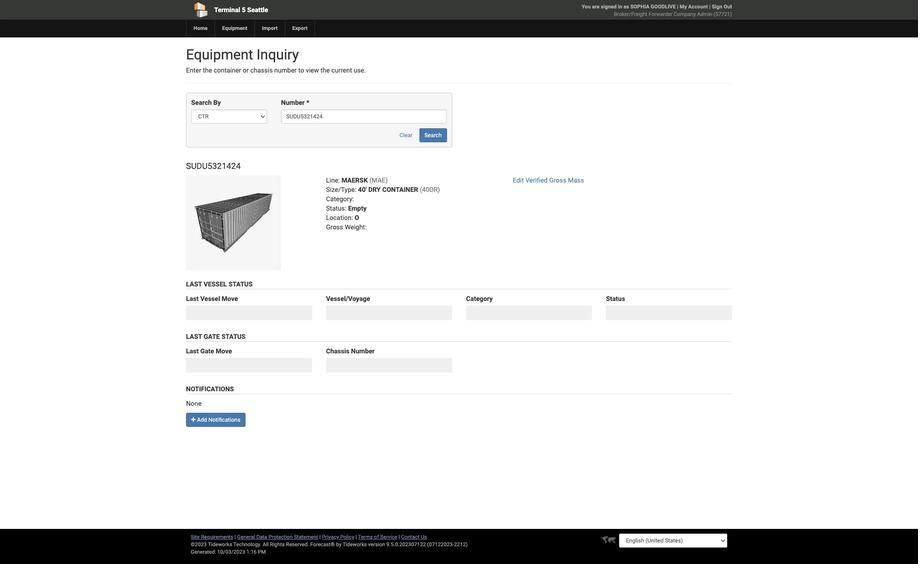 Task type: describe. For each thing, give the bounding box(es) containing it.
move for last gate move
[[216, 348, 232, 355]]

to
[[298, 67, 304, 74]]

use.
[[354, 67, 366, 74]]

generated:
[[191, 550, 216, 556]]

search for search by
[[191, 99, 212, 107]]

(57721)
[[714, 11, 732, 17]]

0 horizontal spatial number
[[281, 99, 305, 107]]

last for last vessel status
[[186, 281, 202, 288]]

notifications inside button
[[208, 417, 240, 424]]

clear
[[400, 132, 413, 139]]

forwarder
[[649, 11, 673, 17]]

status:
[[326, 205, 347, 212]]

edit
[[513, 177, 524, 184]]

chassis
[[250, 67, 273, 74]]

category
[[466, 295, 493, 303]]

| left sign
[[709, 4, 711, 10]]

contact us link
[[401, 535, 427, 541]]

export
[[292, 25, 308, 31]]

weight:
[[345, 224, 367, 231]]

gate for status
[[204, 333, 220, 341]]

edit verified gross mass link
[[513, 177, 584, 184]]

goodlive
[[651, 4, 676, 10]]

last for last gate status
[[186, 333, 202, 341]]

*
[[306, 99, 309, 107]]

status for last vessel status
[[229, 281, 253, 288]]

©2023 tideworks
[[191, 542, 232, 548]]

gate for move
[[200, 348, 214, 355]]

by
[[336, 542, 342, 548]]

forecast®
[[310, 542, 335, 548]]

line: maersk (mae) size/type: 40' dry container (40dr) category: status: empty location: o gross weight:
[[326, 177, 440, 231]]

| up 9.5.0.202307122
[[399, 535, 400, 541]]

site requirements | general data protection statement | privacy policy | terms of service | contact us ©2023 tideworks technology. all rights reserved. forecast® by tideworks version 9.5.0.202307122 (07122023-2212) generated: 10/03/2023 1:16 pm
[[191, 535, 468, 556]]

maersk
[[342, 177, 368, 184]]

sophia
[[631, 4, 650, 10]]

add notifications link
[[186, 413, 246, 427]]

last vessel status
[[186, 281, 253, 288]]

current
[[332, 67, 352, 74]]

edit verified gross mass
[[513, 177, 584, 184]]

statement
[[294, 535, 318, 541]]

chassis number
[[326, 348, 375, 355]]

equipment link
[[215, 20, 254, 38]]

in
[[618, 4, 622, 10]]

terms of service link
[[358, 535, 397, 541]]

(07122023-
[[427, 542, 454, 548]]

seattle
[[247, 6, 268, 14]]

by
[[213, 99, 221, 107]]

add
[[197, 417, 207, 424]]

admin
[[697, 11, 713, 17]]

policy
[[340, 535, 354, 541]]

export link
[[285, 20, 315, 38]]

home link
[[186, 20, 215, 38]]

signed
[[601, 4, 617, 10]]

container
[[382, 186, 418, 194]]

terms
[[358, 535, 373, 541]]

number
[[274, 67, 297, 74]]

sign
[[712, 4, 723, 10]]

general
[[237, 535, 255, 541]]

5
[[242, 6, 246, 14]]

none
[[186, 400, 202, 408]]

equipment inquiry enter the container or chassis number to view the current use.
[[186, 46, 366, 74]]

import
[[262, 25, 278, 31]]

protection
[[269, 535, 293, 541]]

category:
[[326, 196, 354, 203]]

last gate move
[[186, 348, 232, 355]]

you
[[582, 4, 591, 10]]

move for last vessel move
[[222, 295, 238, 303]]

privacy policy link
[[322, 535, 354, 541]]

sudu5321424
[[186, 161, 241, 171]]

(mae)
[[370, 177, 388, 184]]

1 vertical spatial status
[[606, 295, 625, 303]]

out
[[724, 4, 732, 10]]

o
[[355, 214, 359, 222]]

reserved.
[[286, 542, 309, 548]]

of
[[374, 535, 379, 541]]

my
[[680, 4, 687, 10]]

| left my
[[677, 4, 679, 10]]

10/03/2023
[[217, 550, 245, 556]]



Task type: vqa. For each thing, say whether or not it's contained in the screenshot.
UP on the right
no



Task type: locate. For each thing, give the bounding box(es) containing it.
service
[[380, 535, 397, 541]]

status
[[229, 281, 253, 288], [606, 295, 625, 303], [222, 333, 246, 341]]

gross down the location:
[[326, 224, 343, 231]]

1 the from the left
[[203, 67, 212, 74]]

1 horizontal spatial the
[[321, 67, 330, 74]]

add notifications button
[[186, 413, 246, 427]]

last vessel move
[[186, 295, 238, 303]]

0 vertical spatial gross
[[549, 177, 567, 184]]

equipment up container
[[186, 46, 253, 63]]

1 vertical spatial number
[[351, 348, 375, 355]]

| up forecast®
[[320, 535, 321, 541]]

plus image
[[191, 418, 196, 423]]

notifications right 'add'
[[208, 417, 240, 424]]

1 vertical spatial search
[[425, 132, 442, 139]]

terminal
[[214, 6, 240, 14]]

move down last gate status
[[216, 348, 232, 355]]

0 vertical spatial search
[[191, 99, 212, 107]]

equipment inside equipment inquiry enter the container or chassis number to view the current use.
[[186, 46, 253, 63]]

last down last vessel status at the left of page
[[186, 295, 199, 303]]

| up tideworks
[[356, 535, 357, 541]]

clear button
[[395, 129, 418, 143]]

last up last vessel move
[[186, 281, 202, 288]]

move down last vessel status at the left of page
[[222, 295, 238, 303]]

equipment for equipment
[[222, 25, 247, 31]]

line:
[[326, 177, 340, 184]]

mass
[[568, 177, 584, 184]]

search inside button
[[425, 132, 442, 139]]

2 vertical spatial status
[[222, 333, 246, 341]]

gate down last gate status
[[200, 348, 214, 355]]

4 last from the top
[[186, 348, 199, 355]]

vessel for move
[[200, 295, 220, 303]]

requirements
[[201, 535, 233, 541]]

pm
[[258, 550, 266, 556]]

are
[[592, 4, 600, 10]]

equipment down terminal 5 seattle
[[222, 25, 247, 31]]

1 horizontal spatial gross
[[549, 177, 567, 184]]

last down last gate status
[[186, 348, 199, 355]]

notifications
[[186, 386, 234, 393], [208, 417, 240, 424]]

0 horizontal spatial search
[[191, 99, 212, 107]]

data
[[256, 535, 267, 541]]

equipment for equipment inquiry enter the container or chassis number to view the current use.
[[186, 46, 253, 63]]

40'
[[358, 186, 367, 194]]

move
[[222, 295, 238, 303], [216, 348, 232, 355]]

40dr image
[[186, 176, 281, 271]]

9.5.0.202307122
[[387, 542, 426, 548]]

as
[[624, 4, 629, 10]]

you are signed in as sophia goodlive | my account | sign out broker/freight forwarder company admin (57721)
[[582, 4, 732, 17]]

home
[[194, 25, 208, 31]]

view
[[306, 67, 319, 74]]

0 vertical spatial status
[[229, 281, 253, 288]]

or
[[243, 67, 249, 74]]

chassis
[[326, 348, 350, 355]]

gross left mass
[[549, 177, 567, 184]]

1 vertical spatial gross
[[326, 224, 343, 231]]

search right clear
[[425, 132, 442, 139]]

vessel/voyage
[[326, 295, 370, 303]]

2 last from the top
[[186, 295, 199, 303]]

0 vertical spatial vessel
[[204, 281, 227, 288]]

broker/freight
[[614, 11, 648, 17]]

search
[[191, 99, 212, 107], [425, 132, 442, 139]]

privacy
[[322, 535, 339, 541]]

2212)
[[454, 542, 468, 548]]

us
[[421, 535, 427, 541]]

3 last from the top
[[186, 333, 202, 341]]

0 vertical spatial move
[[222, 295, 238, 303]]

1 vertical spatial gate
[[200, 348, 214, 355]]

gross
[[549, 177, 567, 184], [326, 224, 343, 231]]

rights
[[270, 542, 285, 548]]

1 vertical spatial vessel
[[200, 295, 220, 303]]

general data protection statement link
[[237, 535, 318, 541]]

vessel for status
[[204, 281, 227, 288]]

vessel down last vessel status at the left of page
[[200, 295, 220, 303]]

search left by
[[191, 99, 212, 107]]

number left the *
[[281, 99, 305, 107]]

verified
[[526, 177, 548, 184]]

tideworks
[[343, 542, 367, 548]]

search button
[[419, 129, 447, 143]]

the right enter
[[203, 67, 212, 74]]

company
[[674, 11, 696, 17]]

empty
[[348, 205, 367, 212]]

the right view
[[321, 67, 330, 74]]

search for search
[[425, 132, 442, 139]]

gate up last gate move
[[204, 333, 220, 341]]

1 vertical spatial equipment
[[186, 46, 253, 63]]

gate
[[204, 333, 220, 341], [200, 348, 214, 355]]

inquiry
[[257, 46, 299, 63]]

1 horizontal spatial search
[[425, 132, 442, 139]]

last up last gate move
[[186, 333, 202, 341]]

version
[[368, 542, 385, 548]]

number right chassis at bottom
[[351, 348, 375, 355]]

number *
[[281, 99, 309, 107]]

gross inside line: maersk (mae) size/type: 40' dry container (40dr) category: status: empty location: o gross weight:
[[326, 224, 343, 231]]

size/type:
[[326, 186, 357, 194]]

0 vertical spatial number
[[281, 99, 305, 107]]

terminal 5 seattle
[[214, 6, 268, 14]]

number
[[281, 99, 305, 107], [351, 348, 375, 355]]

| left general
[[235, 535, 236, 541]]

0 vertical spatial notifications
[[186, 386, 234, 393]]

Number * text field
[[281, 110, 447, 124]]

my account link
[[680, 4, 708, 10]]

all
[[263, 542, 269, 548]]

1 vertical spatial notifications
[[208, 417, 240, 424]]

last for last gate move
[[186, 348, 199, 355]]

status for last gate status
[[222, 333, 246, 341]]

the
[[203, 67, 212, 74], [321, 67, 330, 74]]

add notifications
[[196, 417, 240, 424]]

1 last from the top
[[186, 281, 202, 288]]

contact
[[401, 535, 420, 541]]

|
[[677, 4, 679, 10], [709, 4, 711, 10], [235, 535, 236, 541], [320, 535, 321, 541], [356, 535, 357, 541], [399, 535, 400, 541]]

0 horizontal spatial the
[[203, 67, 212, 74]]

enter
[[186, 67, 201, 74]]

last for last vessel move
[[186, 295, 199, 303]]

2 the from the left
[[321, 67, 330, 74]]

0 vertical spatial gate
[[204, 333, 220, 341]]

technology.
[[233, 542, 261, 548]]

terminal 5 seattle link
[[186, 0, 405, 20]]

container
[[214, 67, 241, 74]]

(40dr)
[[420, 186, 440, 194]]

vessel up last vessel move
[[204, 281, 227, 288]]

sign out link
[[712, 4, 732, 10]]

0 vertical spatial equipment
[[222, 25, 247, 31]]

0 horizontal spatial gross
[[326, 224, 343, 231]]

1 vertical spatial move
[[216, 348, 232, 355]]

site requirements link
[[191, 535, 233, 541]]

1 horizontal spatial number
[[351, 348, 375, 355]]

account
[[688, 4, 708, 10]]

notifications up none
[[186, 386, 234, 393]]



